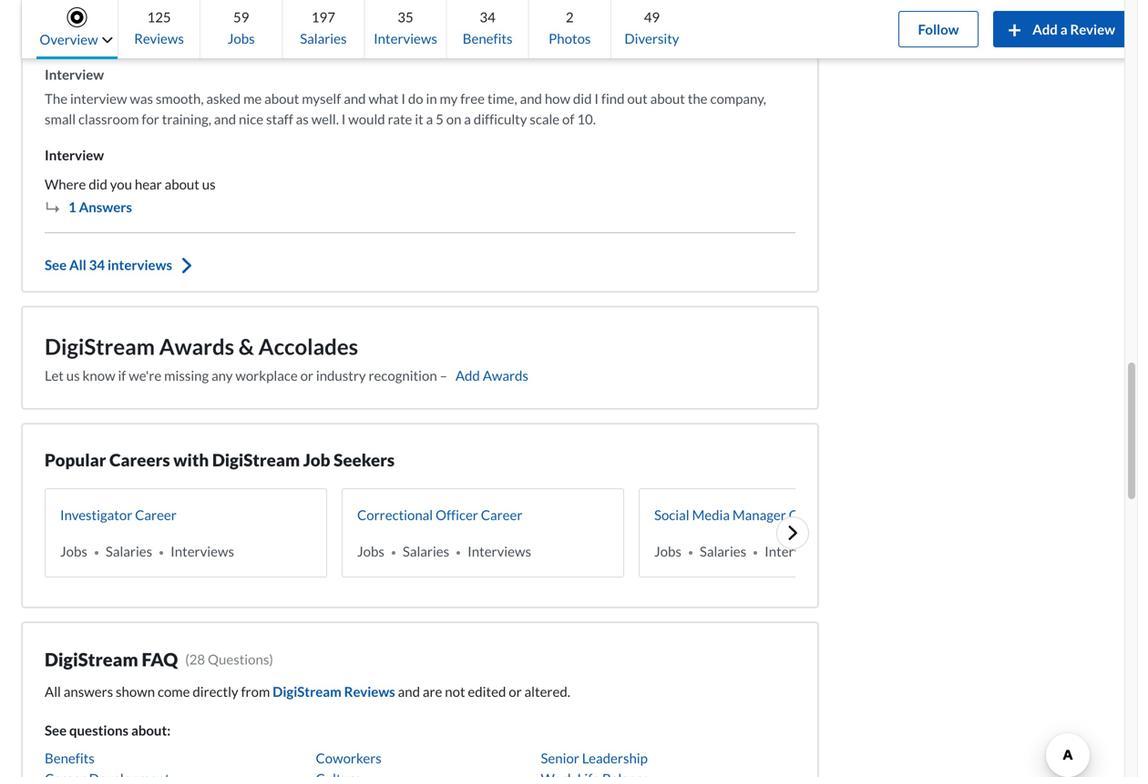 Task type: describe. For each thing, give the bounding box(es) containing it.
i applied online. i interviewed at digistream (new york, ny) in nov 2023
[[45, 30, 473, 47]]

2 horizontal spatial about
[[650, 90, 685, 107]]

2023
[[441, 30, 473, 47]]

and down asked
[[214, 111, 236, 127]]

5
[[436, 111, 444, 127]]

not
[[445, 683, 465, 700]]

how
[[545, 90, 571, 107]]

35
[[398, 9, 414, 25]]

1 horizontal spatial a
[[464, 111, 471, 127]]

myself
[[302, 90, 341, 107]]

coworkers link
[[316, 750, 382, 766]]

overview
[[40, 31, 98, 47]]

or for accolades
[[300, 367, 314, 384]]

manager
[[733, 507, 786, 523]]

28
[[189, 651, 205, 668]]

do
[[408, 90, 423, 107]]

careers
[[109, 450, 170, 470]]

popular
[[45, 450, 106, 470]]

1 answers link
[[45, 199, 132, 215]]

benefits link
[[45, 750, 95, 766]]

we're
[[129, 367, 162, 384]]

questions
[[208, 651, 269, 668]]

add inside digistream awards & accolades let us know if we're missing any workplace or industry recognition – add awards
[[456, 367, 480, 384]]

correctional officer career
[[357, 507, 523, 523]]

salaries for correctional officer career
[[403, 543, 450, 560]]

see all 34 interviews
[[45, 257, 172, 273]]

about:
[[131, 722, 171, 739]]

add a review
[[1033, 21, 1116, 37]]

senior
[[541, 750, 580, 766]]

i left do
[[401, 90, 406, 107]]

as
[[296, 111, 309, 127]]

jobs for correctional officer career
[[357, 543, 385, 560]]

2 career from the left
[[481, 507, 523, 523]]

was
[[130, 90, 153, 107]]

interview for interview
[[45, 147, 104, 163]]

difficulty
[[474, 111, 527, 127]]

where did you hear about us 1 answers
[[45, 176, 216, 215]]

find
[[601, 90, 625, 107]]

i left find
[[595, 90, 599, 107]]

0 horizontal spatial reviews
[[134, 30, 184, 46]]

see for see questions about:
[[45, 722, 67, 739]]

media
[[692, 507, 730, 523]]

leadership
[[582, 750, 648, 766]]

hear
[[135, 176, 162, 192]]

scale
[[530, 111, 560, 127]]

jobs for investigator career
[[60, 543, 87, 560]]

answers
[[64, 683, 113, 700]]

2
[[566, 9, 574, 25]]

at
[[222, 30, 234, 47]]

social media manager career link
[[654, 507, 831, 523]]

senior leadership
[[541, 750, 648, 766]]

know
[[83, 367, 115, 384]]

review
[[1071, 21, 1116, 37]]

i right well.
[[342, 111, 346, 127]]

if
[[118, 367, 126, 384]]

125
[[147, 9, 171, 25]]

shown
[[116, 683, 155, 700]]

3 career from the left
[[789, 507, 831, 523]]

add a review link
[[994, 11, 1130, 47]]

–
[[440, 367, 447, 384]]

digistream awards & accolades let us know if we're missing any workplace or industry recognition – add awards
[[45, 334, 529, 384]]

i right online.
[[140, 30, 145, 47]]

my
[[440, 90, 458, 107]]

nice
[[239, 111, 263, 127]]

digistream down )
[[273, 683, 342, 700]]

seekers
[[334, 450, 395, 470]]

all answers shown come directly from digistream reviews and are not edited or altered.
[[45, 683, 571, 700]]

)
[[269, 651, 273, 668]]

34 inside the 34 benefits
[[480, 9, 496, 25]]

any
[[212, 367, 233, 384]]

on
[[446, 111, 462, 127]]

1 horizontal spatial about
[[264, 90, 299, 107]]

what
[[369, 90, 399, 107]]

125 reviews
[[134, 9, 184, 46]]

follow button
[[899, 11, 979, 47]]

photos
[[549, 30, 591, 46]]

jobs down 59
[[228, 30, 255, 46]]

jobs link for social media manager career
[[654, 543, 682, 560]]

see questions about:
[[45, 722, 171, 739]]

add awards button
[[450, 364, 534, 386]]

faq
[[142, 649, 178, 671]]

0 vertical spatial add
[[1033, 21, 1058, 37]]

1 career from the left
[[135, 507, 177, 523]]

free
[[460, 90, 485, 107]]

35 interviews
[[374, 9, 437, 46]]

classroom
[[78, 111, 139, 127]]

small
[[45, 111, 76, 127]]

application
[[45, 1, 115, 18]]

time,
[[488, 90, 517, 107]]

about inside where did you hear about us 1 answers
[[165, 176, 199, 192]]

jobs link for correctional officer career
[[357, 543, 385, 560]]

let
[[45, 367, 64, 384]]

digistream faq ( 28 questions )
[[45, 649, 273, 671]]

197
[[312, 9, 335, 25]]

see for see all 34 interviews
[[45, 257, 67, 273]]

and up scale
[[520, 90, 542, 107]]

salaries link for career
[[106, 543, 152, 560]]

1 horizontal spatial benefits
[[463, 30, 513, 46]]

out
[[627, 90, 648, 107]]

digistream reviews link
[[273, 683, 395, 700]]



Task type: locate. For each thing, give the bounding box(es) containing it.
1 vertical spatial in
[[426, 90, 437, 107]]

jobs link for investigator career
[[60, 543, 87, 560]]

see up benefits link
[[45, 722, 67, 739]]

investigator career
[[60, 507, 177, 523]]

jobs link down correctional
[[357, 543, 385, 560]]

0 vertical spatial or
[[300, 367, 314, 384]]

salaries down investigator career "link"
[[106, 543, 152, 560]]

0 horizontal spatial jobs link
[[60, 543, 87, 560]]

all down 1
[[69, 257, 86, 273]]

interviews link
[[171, 543, 234, 560], [468, 543, 531, 560], [765, 543, 829, 560]]

interview up the the
[[45, 66, 104, 82]]

career right officer
[[481, 507, 523, 523]]

staff
[[266, 111, 293, 127]]

benefits
[[463, 30, 513, 46], [45, 750, 95, 766]]

follow
[[918, 21, 959, 37]]

3 salaries link from the left
[[700, 543, 747, 560]]

1 horizontal spatial all
[[69, 257, 86, 273]]

did up 10.
[[573, 90, 592, 107]]

2 jobs link from the left
[[357, 543, 385, 560]]

or down accolades
[[300, 367, 314, 384]]

see
[[45, 257, 67, 273], [45, 722, 67, 739]]

1 vertical spatial see
[[45, 722, 67, 739]]

digistream up "answers" at the left bottom
[[45, 649, 138, 671]]

are
[[423, 683, 442, 700]]

about right 'hear'
[[165, 176, 199, 192]]

10.
[[577, 111, 596, 127]]

you
[[110, 176, 132, 192]]

did left you
[[89, 176, 107, 192]]

1 horizontal spatial career
[[481, 507, 523, 523]]

1 horizontal spatial reviews
[[344, 683, 395, 700]]

well.
[[311, 111, 339, 127]]

and
[[344, 90, 366, 107], [520, 90, 542, 107], [214, 111, 236, 127], [398, 683, 420, 700]]

recognition
[[369, 367, 437, 384]]

2 horizontal spatial a
[[1061, 21, 1068, 37]]

online.
[[98, 30, 138, 47]]

officer
[[436, 507, 478, 523]]

digistream down 59
[[236, 30, 304, 47]]

salaries for investigator career
[[106, 543, 152, 560]]

smooth,
[[156, 90, 204, 107]]

jobs link down investigator
[[60, 543, 87, 560]]

salaries down media
[[700, 543, 747, 560]]

2 horizontal spatial interviews link
[[765, 543, 829, 560]]

0 horizontal spatial did
[[89, 176, 107, 192]]

0 vertical spatial 34
[[480, 9, 496, 25]]

&
[[239, 334, 254, 360]]

did inside where did you hear about us 1 answers
[[89, 176, 107, 192]]

0 vertical spatial did
[[573, 90, 592, 107]]

directly
[[193, 683, 238, 700]]

see down 1 answers link
[[45, 257, 67, 273]]

senior leadership link
[[541, 750, 648, 766]]

2 horizontal spatial salaries link
[[700, 543, 747, 560]]

34 inside see all 34 interviews link
[[89, 257, 105, 273]]

all left "answers" at the left bottom
[[45, 683, 61, 700]]

0 vertical spatial reviews
[[134, 30, 184, 46]]

1 horizontal spatial did
[[573, 90, 592, 107]]

interviews
[[374, 30, 437, 46], [171, 543, 234, 560], [468, 543, 531, 560], [765, 543, 829, 560]]

social media manager career
[[654, 507, 831, 523]]

awards right the – at the top left of page
[[483, 367, 529, 384]]

0 vertical spatial interview
[[45, 66, 104, 82]]

34 left interviews
[[89, 257, 105, 273]]

asked
[[206, 90, 241, 107]]

salaries link down correctional officer career
[[403, 543, 450, 560]]

with
[[173, 450, 209, 470]]

benefits down questions
[[45, 750, 95, 766]]

missing
[[164, 367, 209, 384]]

interviews for investigator career
[[171, 543, 234, 560]]

salaries down 197
[[300, 30, 347, 46]]

industry
[[316, 367, 366, 384]]

from
[[241, 683, 270, 700]]

nov
[[414, 30, 439, 47]]

us for digistream
[[66, 367, 80, 384]]

0 vertical spatial see
[[45, 257, 67, 273]]

3 jobs link from the left
[[654, 543, 682, 560]]

0 horizontal spatial salaries link
[[106, 543, 152, 560]]

interviewed
[[147, 30, 219, 47]]

us
[[202, 176, 216, 192], [66, 367, 80, 384]]

salaries down correctional officer career
[[403, 543, 450, 560]]

reviews left are
[[344, 683, 395, 700]]

add right the – at the top left of page
[[456, 367, 480, 384]]

job
[[303, 450, 330, 470]]

jobs down investigator
[[60, 543, 87, 560]]

all
[[69, 257, 86, 273], [45, 683, 61, 700]]

digistream up "know"
[[45, 334, 155, 360]]

us right "let"
[[66, 367, 80, 384]]

awards up missing
[[159, 334, 234, 360]]

digistream
[[236, 30, 304, 47], [45, 334, 155, 360], [212, 450, 300, 470], [45, 649, 138, 671], [273, 683, 342, 700]]

(
[[185, 651, 189, 668]]

interviews link for correctional officer career
[[468, 543, 531, 560]]

34 benefits
[[463, 9, 513, 46]]

0 vertical spatial in
[[400, 30, 411, 47]]

1 interviews link from the left
[[171, 543, 234, 560]]

59
[[233, 9, 249, 25]]

where
[[45, 176, 86, 192]]

us right 'hear'
[[202, 176, 216, 192]]

1 jobs link from the left
[[60, 543, 87, 560]]

interviews for correctional officer career
[[468, 543, 531, 560]]

next button image
[[783, 522, 803, 544]]

interviews for social media manager career
[[765, 543, 829, 560]]

1 vertical spatial all
[[45, 683, 61, 700]]

salaries link down media
[[700, 543, 747, 560]]

2 interviews link from the left
[[468, 543, 531, 560]]

salaries link down investigator career "link"
[[106, 543, 152, 560]]

197 salaries
[[300, 9, 347, 46]]

2 interview from the top
[[45, 147, 104, 163]]

salaries link for officer
[[403, 543, 450, 560]]

jobs for social media manager career
[[654, 543, 682, 560]]

social
[[654, 507, 690, 523]]

in inside interview the interview was smooth, asked me about myself and what i do in my free time, and how did i find out about the company, small classroom for training, and nice staff as well. i would rate it a 5 on a difficulty scale of 10.
[[426, 90, 437, 107]]

did inside interview the interview was smooth, asked me about myself and what i do in my free time, and how did i find out about the company, small classroom for training, and nice staff as well. i would rate it a 5 on a difficulty scale of 10.
[[573, 90, 592, 107]]

see all 34 interviews link
[[45, 240, 796, 291]]

or inside digistream awards & accolades let us know if we're missing any workplace or industry recognition – add awards
[[300, 367, 314, 384]]

investigator career link
[[60, 507, 177, 523]]

career right manager
[[789, 507, 831, 523]]

1 horizontal spatial in
[[426, 90, 437, 107]]

benefits right nov
[[463, 30, 513, 46]]

i left 'applied'
[[45, 30, 49, 47]]

a
[[1061, 21, 1068, 37], [426, 111, 433, 127], [464, 111, 471, 127]]

interview for interview the interview was smooth, asked me about myself and what i do in my free time, and how did i find out about the company, small classroom for training, and nice staff as well. i would rate it a 5 on a difficulty scale of 10.
[[45, 66, 104, 82]]

2 horizontal spatial career
[[789, 507, 831, 523]]

edited
[[468, 683, 506, 700]]

about up staff
[[264, 90, 299, 107]]

come
[[158, 683, 190, 700]]

1
[[68, 199, 76, 215]]

1 horizontal spatial interviews link
[[468, 543, 531, 560]]

investigator
[[60, 507, 132, 523]]

correctional
[[357, 507, 433, 523]]

accolades
[[258, 334, 358, 360]]

us inside where did you hear about us 1 answers
[[202, 176, 216, 192]]

0 vertical spatial all
[[69, 257, 86, 273]]

(new
[[307, 30, 339, 47]]

0 horizontal spatial career
[[135, 507, 177, 523]]

2 salaries link from the left
[[403, 543, 450, 560]]

0 horizontal spatial a
[[426, 111, 433, 127]]

1 vertical spatial add
[[456, 367, 480, 384]]

and up would
[[344, 90, 366, 107]]

diversity
[[625, 30, 680, 46]]

it
[[415, 111, 424, 127]]

rate
[[388, 111, 412, 127]]

1 vertical spatial us
[[66, 367, 80, 384]]

2 horizontal spatial jobs link
[[654, 543, 682, 560]]

34 right 35
[[480, 9, 496, 25]]

the
[[688, 90, 708, 107]]

career down careers
[[135, 507, 177, 523]]

training,
[[162, 111, 211, 127]]

the
[[45, 90, 68, 107]]

1 vertical spatial 34
[[89, 257, 105, 273]]

0 horizontal spatial about
[[165, 176, 199, 192]]

0 vertical spatial us
[[202, 176, 216, 192]]

interview
[[70, 90, 127, 107]]

salaries
[[300, 30, 347, 46], [106, 543, 152, 560], [403, 543, 450, 560], [700, 543, 747, 560]]

interview up where
[[45, 147, 104, 163]]

1 see from the top
[[45, 257, 67, 273]]

about left the
[[650, 90, 685, 107]]

1 vertical spatial benefits
[[45, 750, 95, 766]]

2 see from the top
[[45, 722, 67, 739]]

us inside digistream awards & accolades let us know if we're missing any workplace or industry recognition – add awards
[[66, 367, 80, 384]]

or for come
[[509, 683, 522, 700]]

1 horizontal spatial us
[[202, 176, 216, 192]]

interviews link for social media manager career
[[765, 543, 829, 560]]

1 horizontal spatial jobs link
[[357, 543, 385, 560]]

applied
[[51, 30, 95, 47]]

59 jobs
[[228, 9, 255, 46]]

1 horizontal spatial salaries link
[[403, 543, 450, 560]]

jobs link
[[60, 543, 87, 560], [357, 543, 385, 560], [654, 543, 682, 560]]

0 vertical spatial benefits
[[463, 30, 513, 46]]

a left review
[[1061, 21, 1068, 37]]

1 interview from the top
[[45, 66, 104, 82]]

3 interviews link from the left
[[765, 543, 829, 560]]

digistream left job
[[212, 450, 300, 470]]

digistream inside digistream awards & accolades let us know if we're missing any workplace or industry recognition – add awards
[[45, 334, 155, 360]]

49 diversity
[[625, 9, 680, 46]]

1 vertical spatial or
[[509, 683, 522, 700]]

salaries for social media manager career
[[700, 543, 747, 560]]

us for where
[[202, 176, 216, 192]]

1 horizontal spatial awards
[[483, 367, 529, 384]]

or
[[300, 367, 314, 384], [509, 683, 522, 700]]

in right ny)
[[400, 30, 411, 47]]

1 vertical spatial interview
[[45, 147, 104, 163]]

salaries link for media
[[700, 543, 747, 560]]

0 vertical spatial awards
[[159, 334, 234, 360]]

1 salaries link from the left
[[106, 543, 152, 560]]

1 horizontal spatial 34
[[480, 9, 496, 25]]

0 horizontal spatial us
[[66, 367, 80, 384]]

0 horizontal spatial interviews link
[[171, 543, 234, 560]]

jobs link down 'social'
[[654, 543, 682, 560]]

1 horizontal spatial add
[[1033, 21, 1058, 37]]

0 horizontal spatial awards
[[159, 334, 234, 360]]

0 horizontal spatial benefits
[[45, 750, 95, 766]]

answers
[[79, 199, 132, 215]]

1 horizontal spatial or
[[509, 683, 522, 700]]

49
[[644, 9, 660, 25]]

a right the on
[[464, 111, 471, 127]]

reviews
[[134, 30, 184, 46], [344, 683, 395, 700]]

0 horizontal spatial 34
[[89, 257, 105, 273]]

or right edited on the left bottom of the page
[[509, 683, 522, 700]]

in right do
[[426, 90, 437, 107]]

interviews link for investigator career
[[171, 543, 234, 560]]

career
[[135, 507, 177, 523], [481, 507, 523, 523], [789, 507, 831, 523]]

1 vertical spatial reviews
[[344, 683, 395, 700]]

1 vertical spatial awards
[[483, 367, 529, 384]]

0 horizontal spatial all
[[45, 683, 61, 700]]

interview inside interview the interview was smooth, asked me about myself and what i do in my free time, and how did i find out about the company, small classroom for training, and nice staff as well. i would rate it a 5 on a difficulty scale of 10.
[[45, 66, 104, 82]]

jobs down correctional
[[357, 543, 385, 560]]

0 horizontal spatial in
[[400, 30, 411, 47]]

reviews down 125
[[134, 30, 184, 46]]

questions
[[69, 722, 129, 739]]

1 vertical spatial did
[[89, 176, 107, 192]]

coworkers
[[316, 750, 382, 766]]

0 horizontal spatial or
[[300, 367, 314, 384]]

0 horizontal spatial add
[[456, 367, 480, 384]]

add left review
[[1033, 21, 1058, 37]]

jobs down 'social'
[[654, 543, 682, 560]]

a left 5
[[426, 111, 433, 127]]

york,
[[341, 30, 372, 47]]

and left are
[[398, 683, 420, 700]]

popular careers with digistream job seekers
[[45, 450, 395, 470]]



Task type: vqa. For each thing, say whether or not it's contained in the screenshot.
training,
yes



